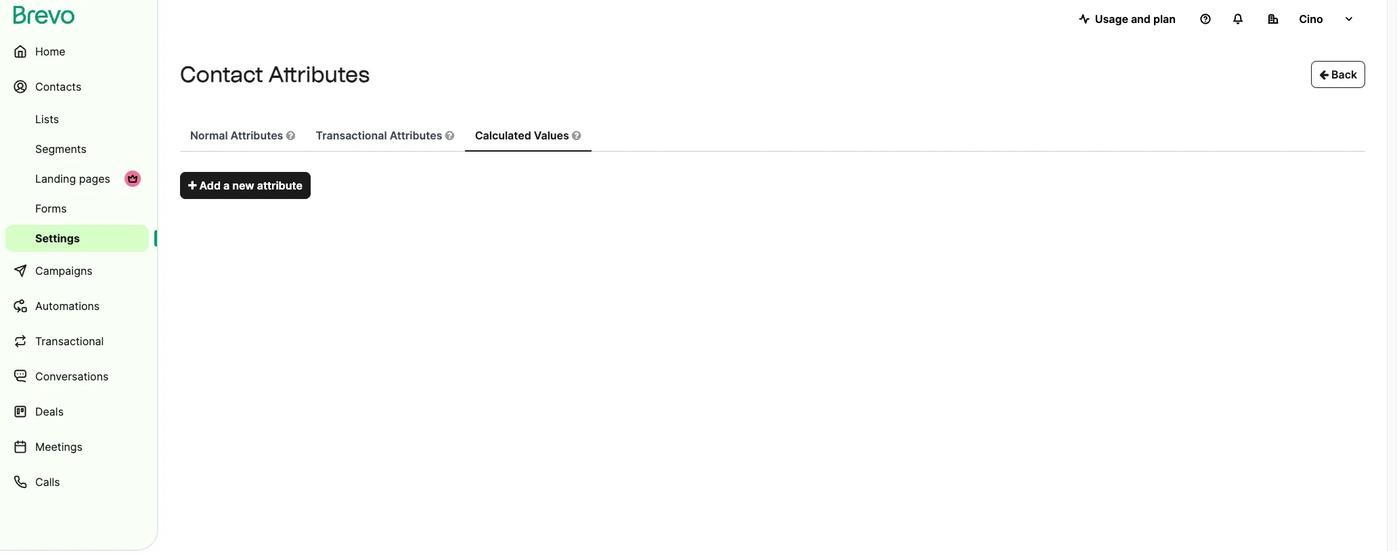 Task type: vqa. For each thing, say whether or not it's contained in the screenshot.
SMS Link
no



Task type: describe. For each thing, give the bounding box(es) containing it.
usage
[[1095, 12, 1129, 26]]

conversations
[[35, 370, 109, 383]]

back link
[[1312, 61, 1366, 88]]

usage and plan
[[1095, 12, 1176, 26]]

a
[[223, 179, 230, 192]]

transactional link
[[5, 325, 149, 358]]

normal attributes link
[[180, 121, 305, 152]]

attributes for transactional attributes
[[390, 129, 442, 142]]

pages
[[79, 172, 110, 186]]

question circle image for normal attributes
[[286, 130, 295, 141]]

home link
[[5, 35, 149, 68]]

transactional attributes link
[[306, 121, 465, 152]]

cino
[[1299, 12, 1324, 26]]

landing pages link
[[5, 165, 149, 192]]

normal attributes
[[190, 129, 286, 142]]

forms
[[35, 202, 67, 215]]

transactional for transactional
[[35, 334, 104, 348]]

settings
[[35, 232, 80, 245]]

calculated
[[475, 129, 531, 142]]

campaigns link
[[5, 255, 149, 287]]

landing pages
[[35, 172, 110, 186]]

cino button
[[1257, 5, 1366, 33]]

settings link
[[5, 225, 149, 252]]

automations link
[[5, 290, 149, 322]]

forms link
[[5, 195, 149, 222]]

plan
[[1154, 12, 1176, 26]]

lists
[[35, 112, 59, 126]]

contacts link
[[5, 70, 149, 103]]



Task type: locate. For each thing, give the bounding box(es) containing it.
attributes
[[268, 62, 370, 87], [231, 129, 283, 142], [390, 129, 442, 142]]

question circle image
[[286, 130, 295, 141], [572, 130, 581, 141]]

calculated values link
[[465, 121, 591, 152]]

0 horizontal spatial transactional
[[35, 334, 104, 348]]

meetings link
[[5, 431, 149, 463]]

meetings
[[35, 440, 83, 454]]

question circle image right the values
[[572, 130, 581, 141]]

deals
[[35, 405, 64, 418]]

question circle image for calculated values
[[572, 130, 581, 141]]

add
[[199, 179, 221, 192]]

values
[[534, 129, 569, 142]]

transactional attributes
[[316, 129, 445, 142]]

calls link
[[5, 466, 149, 498]]

0 vertical spatial transactional
[[316, 129, 387, 142]]

normal
[[190, 129, 228, 142]]

arrow left image
[[1320, 69, 1329, 80]]

usage and plan button
[[1068, 5, 1187, 33]]

contacts
[[35, 80, 81, 93]]

transactional
[[316, 129, 387, 142], [35, 334, 104, 348]]

add a new attribute link
[[180, 172, 311, 199]]

transactional for transactional attributes
[[316, 129, 387, 142]]

attribute
[[257, 179, 303, 192]]

automations
[[35, 299, 100, 313]]

plus image
[[188, 180, 197, 191]]

2 question circle image from the left
[[572, 130, 581, 141]]

calls
[[35, 475, 60, 489]]

home
[[35, 45, 65, 58]]

question circle image up attribute
[[286, 130, 295, 141]]

back
[[1329, 68, 1358, 81]]

question circle image
[[445, 130, 454, 141]]

left___rvooi image
[[127, 173, 138, 184]]

1 horizontal spatial question circle image
[[572, 130, 581, 141]]

attributes for normal attributes
[[231, 129, 283, 142]]

attributes for contact attributes
[[268, 62, 370, 87]]

lists link
[[5, 106, 149, 133]]

new
[[232, 179, 254, 192]]

calculated values
[[475, 129, 572, 142]]

contact attributes
[[180, 62, 370, 87]]

segments
[[35, 142, 87, 156]]

question circle image inside normal attributes link
[[286, 130, 295, 141]]

deals link
[[5, 395, 149, 428]]

segments link
[[5, 135, 149, 163]]

1 horizontal spatial transactional
[[316, 129, 387, 142]]

1 question circle image from the left
[[286, 130, 295, 141]]

landing
[[35, 172, 76, 186]]

contact
[[180, 62, 263, 87]]

campaigns
[[35, 264, 93, 278]]

and
[[1131, 12, 1151, 26]]

conversations link
[[5, 360, 149, 393]]

1 vertical spatial transactional
[[35, 334, 104, 348]]

add a new attribute
[[197, 179, 303, 192]]

question circle image inside calculated values link
[[572, 130, 581, 141]]

0 horizontal spatial question circle image
[[286, 130, 295, 141]]



